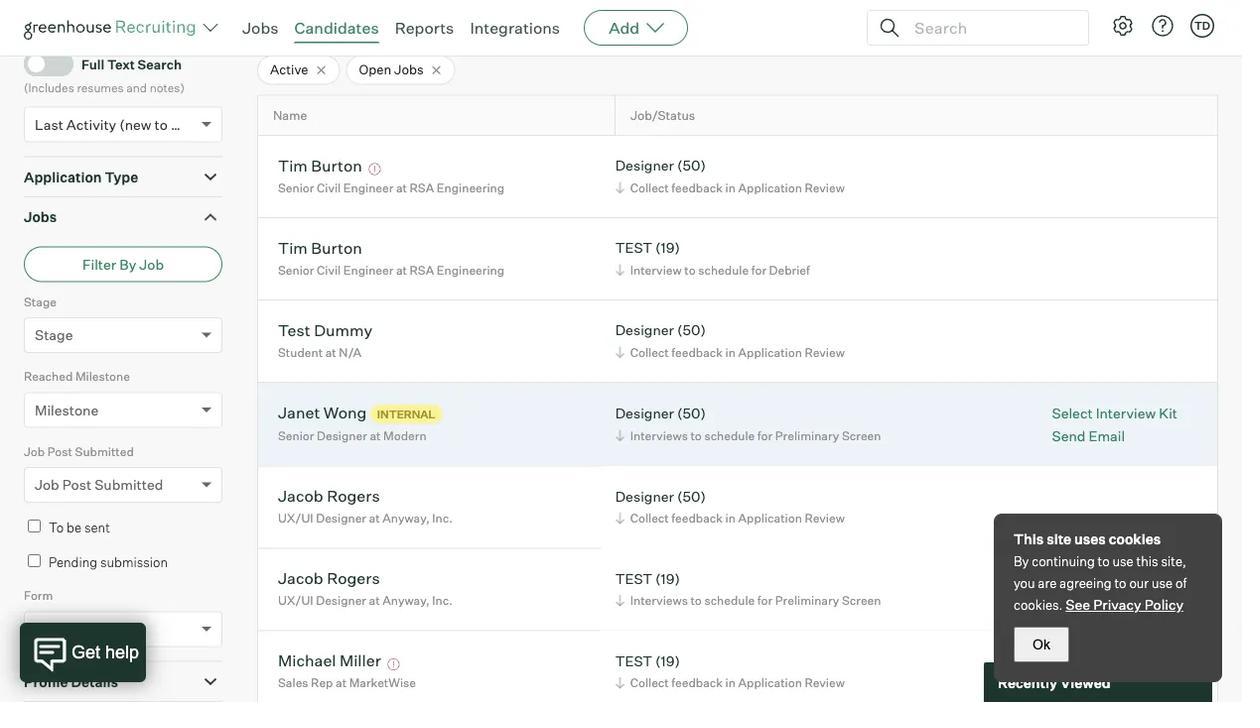 Task type: describe. For each thing, give the bounding box(es) containing it.
application down last
[[24, 168, 102, 186]]

collect feedback in application review link for ux/ui designer at anyway, inc.
[[612, 510, 850, 528]]

bulk
[[1116, 21, 1145, 38]]

a
[[79, 621, 86, 639]]

2 (50) from the top
[[677, 322, 706, 339]]

3 designer (50) collect feedback in application review from the top
[[615, 488, 845, 526]]

resumes
[[77, 80, 124, 95]]

filter by job
[[82, 256, 164, 273]]

miller
[[340, 651, 381, 671]]

(includes
[[24, 80, 74, 95]]

generate report button
[[740, 12, 921, 48]]

candidates
[[294, 18, 379, 38]]

report
[[828, 21, 873, 38]]

interviews to schedule for preliminary screen link for designer (50)
[[612, 426, 886, 445]]

test dummy link
[[278, 320, 373, 343]]

1 vertical spatial submitted
[[94, 477, 163, 494]]

text
[[107, 56, 135, 72]]

3 in from the top
[[725, 511, 736, 526]]

feedback for student at n/a
[[672, 345, 723, 360]]

select interview kit send email
[[1052, 405, 1178, 445]]

viewed
[[1060, 674, 1111, 692]]

interviews for test
[[630, 594, 688, 609]]

actions
[[1148, 21, 1197, 38]]

see
[[1066, 597, 1090, 614]]

rogers for test (19)
[[327, 569, 380, 589]]

form element
[[24, 587, 222, 662]]

interview to schedule for debrief link
[[612, 261, 815, 280]]

cookies.
[[1014, 598, 1063, 614]]

reports link
[[395, 18, 454, 38]]

inc. for designer (50)
[[432, 511, 453, 526]]

(19) inside the test (19) collect feedback in application review
[[655, 653, 680, 670]]

1 (50) from the top
[[677, 157, 706, 174]]

interviews for designer
[[630, 428, 688, 443]]

1 vertical spatial form
[[89, 621, 123, 639]]

integrations link
[[470, 18, 560, 38]]

for for rogers
[[757, 594, 773, 609]]

reached milestone element
[[24, 368, 222, 443]]

ux/ui for test (19)
[[278, 594, 313, 609]]

engineer inside tim burton senior civil engineer at rsa engineering
[[343, 263, 394, 278]]

1 vertical spatial job post submitted
[[35, 477, 163, 494]]

anyway, for designer (50)
[[383, 511, 430, 526]]

bulk actions link
[[1095, 12, 1218, 48]]

select interview kit link
[[1052, 404, 1178, 423]]

site,
[[1161, 554, 1186, 570]]

0 horizontal spatial form
[[24, 589, 53, 604]]

internal
[[377, 408, 435, 421]]

collect feedback in application review link for senior civil engineer at rsa engineering
[[612, 178, 850, 197]]

configure image
[[1111, 14, 1135, 38]]

to for designer (50) interviews to schedule for preliminary screen
[[690, 428, 702, 443]]

application type
[[24, 168, 138, 186]]

1 horizontal spatial use
[[1152, 576, 1173, 592]]

schedule for burton
[[698, 263, 749, 278]]

interview inside test (19) interview to schedule for debrief
[[630, 263, 682, 278]]

agreeing
[[1060, 576, 1112, 592]]

td button
[[1187, 10, 1218, 42]]

candidate
[[338, 19, 403, 36]]

marketwise
[[349, 676, 416, 691]]

filter by job button
[[24, 247, 222, 283]]

0 vertical spatial post
[[47, 445, 72, 459]]

4 (50) from the top
[[677, 488, 706, 506]]

sent
[[84, 520, 110, 536]]

1 vertical spatial stage
[[35, 327, 73, 344]]

dummy
[[314, 320, 373, 340]]

ok
[[1033, 637, 1050, 653]]

interview inside select interview kit send email
[[1096, 405, 1156, 422]]

tim burton senior civil engineer at rsa engineering
[[278, 238, 504, 278]]

review for student at n/a
[[805, 345, 845, 360]]

(19) for jacob rogers
[[655, 571, 680, 588]]

application up test (19) interviews to schedule for preliminary screen
[[738, 511, 802, 526]]

jacob rogers link for designer (50)
[[278, 487, 380, 510]]

test for jacob rogers
[[615, 571, 652, 588]]

type
[[105, 168, 138, 186]]

recently
[[998, 674, 1057, 692]]

of
[[1176, 576, 1187, 592]]

bulk actions
[[1116, 21, 1197, 38]]

3 feedback from the top
[[672, 511, 723, 526]]

at up miller
[[369, 594, 380, 609]]

designer inside designer (50) interviews to schedule for preliminary screen
[[615, 405, 674, 422]]

preliminary for (19)
[[775, 594, 839, 609]]

modern
[[383, 429, 427, 444]]

showing
[[257, 19, 314, 36]]

interviews to schedule for preliminary screen link for test (19)
[[612, 592, 886, 611]]

test (19) interview to schedule for debrief
[[615, 239, 810, 278]]

1 rsa from the top
[[410, 180, 434, 195]]

review for sales rep at marketwise
[[805, 676, 845, 691]]

student
[[278, 345, 323, 360]]

job post submitted element
[[24, 443, 222, 517]]

reached milestone
[[24, 370, 130, 384]]

see privacy policy
[[1066, 597, 1184, 614]]

at left the modern
[[370, 429, 381, 444]]

1 tim burton link from the top
[[278, 156, 362, 178]]

0 vertical spatial job post submitted
[[24, 445, 134, 459]]

collect feedback in application review link for sales rep at marketwise
[[612, 674, 850, 693]]

collect for senior civil engineer at rsa engineering
[[630, 180, 669, 195]]

reports
[[395, 18, 454, 38]]

screen for (19)
[[842, 594, 881, 609]]

2 vertical spatial jobs
[[24, 209, 57, 226]]

wong
[[323, 403, 367, 423]]

filter
[[82, 256, 116, 273]]

td
[[1194, 19, 1210, 32]]

jacob rogers ux/ui designer at anyway, inc. for designer (50)
[[278, 487, 453, 526]]

by inside the by continuing to use this site, you are agreeing to our use of cookies.
[[1014, 554, 1029, 570]]

jacob rogers ux/ui designer at anyway, inc. for test (19)
[[278, 569, 453, 609]]

select for select interview kit send email
[[1052, 405, 1093, 422]]

1 vertical spatial jobs
[[394, 62, 424, 78]]

are
[[1038, 576, 1057, 592]]

tim for tim burton senior civil engineer at rsa engineering
[[278, 238, 308, 258]]

showing 34 candidate applications
[[257, 19, 485, 36]]

generate
[[765, 21, 825, 38]]

2 tim burton link from the top
[[278, 238, 362, 261]]

uses
[[1074, 531, 1106, 549]]

designer (50) collect feedback in application review for student at n/a
[[615, 322, 845, 360]]

jacob rogers link for test (19)
[[278, 569, 380, 592]]

test (19) collect feedback in application review
[[615, 653, 845, 691]]

to for test (19) interviews to schedule for preliminary screen
[[690, 594, 702, 609]]

last
[[35, 116, 63, 133]]

details
[[71, 674, 118, 691]]

this
[[1136, 554, 1158, 570]]

(19) for tim burton
[[655, 239, 680, 257]]

active
[[270, 62, 308, 78]]

34
[[317, 19, 335, 36]]

td button
[[1190, 14, 1214, 38]]

feedback for sales rep at marketwise
[[672, 676, 723, 691]]

kit
[[1159, 405, 1178, 422]]

full text search (includes resumes and notes)
[[24, 56, 185, 95]]

review for senior civil engineer at rsa engineering
[[805, 180, 845, 195]]

senior for janet
[[278, 429, 314, 444]]

at right rep
[[336, 676, 347, 691]]

jacob for test (19)
[[278, 569, 323, 589]]

michael miller link
[[278, 651, 381, 674]]

1 engineering from the top
[[437, 180, 504, 195]]

greenhouse recruiting image
[[24, 16, 203, 40]]

test dummy student at n/a
[[278, 320, 373, 360]]

3 collect from the top
[[630, 511, 669, 526]]

pending submission
[[49, 555, 168, 571]]

cookies
[[1109, 531, 1161, 549]]

stage element
[[24, 293, 222, 368]]

senior inside tim burton senior civil engineer at rsa engineering
[[278, 263, 314, 278]]

search
[[138, 56, 182, 72]]

n/a
[[339, 345, 361, 360]]

at down senior designer at modern
[[369, 511, 380, 526]]

michael miller
[[278, 651, 381, 671]]

preliminary for (50)
[[775, 428, 839, 443]]

open jobs
[[359, 62, 424, 78]]

collect feedback in application review link for student at n/a
[[612, 343, 850, 362]]

notes)
[[150, 80, 185, 95]]

see privacy policy link
[[1066, 597, 1184, 614]]

rsa inside tim burton senior civil engineer at rsa engineering
[[410, 263, 434, 278]]

To be sent checkbox
[[28, 520, 41, 533]]

1 engineer from the top
[[343, 180, 394, 195]]

application for senior civil engineer at rsa engineering
[[738, 180, 802, 195]]

activity
[[66, 116, 116, 133]]

inc. for test (19)
[[432, 594, 453, 609]]



Task type: vqa. For each thing, say whether or not it's contained in the screenshot.


Task type: locate. For each thing, give the bounding box(es) containing it.
in up test (19) interview to schedule for debrief
[[725, 180, 736, 195]]

0 vertical spatial interviews
[[630, 428, 688, 443]]

0 vertical spatial rogers
[[327, 487, 380, 507]]

candidates link
[[294, 18, 379, 38]]

job inside button
[[139, 256, 164, 273]]

4 feedback from the top
[[672, 676, 723, 691]]

form right a
[[89, 621, 123, 639]]

0 vertical spatial by
[[119, 256, 136, 273]]

at inside tim burton senior civil engineer at rsa engineering
[[396, 263, 407, 278]]

1 vertical spatial use
[[1152, 576, 1173, 592]]

1 vertical spatial burton
[[311, 238, 362, 258]]

0 vertical spatial designer (50) collect feedback in application review
[[615, 157, 845, 195]]

0 vertical spatial job
[[139, 256, 164, 273]]

burton down senior civil engineer at rsa engineering
[[311, 238, 362, 258]]

0 vertical spatial stage
[[24, 295, 57, 309]]

email
[[1089, 428, 1125, 445]]

job
[[139, 256, 164, 273], [24, 445, 45, 459], [35, 477, 59, 494]]

Search candidates field
[[24, 12, 222, 45]]

1 horizontal spatial select
[[1052, 405, 1093, 422]]

anyway, for test (19)
[[383, 594, 430, 609]]

1 anyway, from the top
[[383, 511, 430, 526]]

1 vertical spatial ux/ui
[[278, 594, 313, 609]]

4 review from the top
[[805, 676, 845, 691]]

0 vertical spatial ux/ui
[[278, 511, 313, 526]]

feedback for senior civil engineer at rsa engineering
[[672, 180, 723, 195]]

for for burton
[[751, 263, 767, 278]]

1 (19) from the top
[[655, 239, 680, 257]]

1 vertical spatial civil
[[317, 263, 341, 278]]

2 tim from the top
[[278, 238, 308, 258]]

interviews
[[630, 428, 688, 443], [630, 594, 688, 609]]

1 vertical spatial screen
[[842, 594, 881, 609]]

to be sent
[[49, 520, 110, 536]]

submitted down reached milestone element
[[75, 445, 134, 459]]

janet wong link
[[278, 403, 367, 426]]

(50) inside designer (50) interviews to schedule for preliminary screen
[[677, 405, 706, 422]]

2 vertical spatial job
[[35, 477, 59, 494]]

collect feedback in application review link up designer (50) interviews to schedule for preliminary screen
[[612, 343, 850, 362]]

0 vertical spatial engineering
[[437, 180, 504, 195]]

0 vertical spatial for
[[751, 263, 767, 278]]

1 civil from the top
[[317, 180, 341, 195]]

preliminary inside test (19) interviews to schedule for preliminary screen
[[775, 594, 839, 609]]

(50)
[[677, 157, 706, 174], [677, 322, 706, 339], [677, 405, 706, 422], [677, 488, 706, 506]]

recently viewed
[[998, 674, 1111, 692]]

sales
[[278, 676, 308, 691]]

2 (19) from the top
[[655, 571, 680, 588]]

rogers up miller
[[327, 569, 380, 589]]

1 vertical spatial rogers
[[327, 569, 380, 589]]

application down test (19) interviews to schedule for preliminary screen
[[738, 676, 802, 691]]

burton for tim burton senior civil engineer at rsa engineering
[[311, 238, 362, 258]]

senior down tim burton
[[278, 180, 314, 195]]

2 vertical spatial senior
[[278, 429, 314, 444]]

anyway, down the modern
[[383, 511, 430, 526]]

senior up test
[[278, 263, 314, 278]]

4 collect from the top
[[630, 676, 669, 691]]

0 horizontal spatial jobs
[[24, 209, 57, 226]]

engineer down the tim burton has been in application review for more than 5 days image at the top
[[343, 180, 394, 195]]

1 collect from the top
[[630, 180, 669, 195]]

designer (50) collect feedback in application review for senior civil engineer at rsa engineering
[[615, 157, 845, 195]]

ok button
[[1014, 628, 1069, 663]]

0 vertical spatial anyway,
[[383, 511, 430, 526]]

2 test from the top
[[615, 571, 652, 588]]

civil inside tim burton senior civil engineer at rsa engineering
[[317, 263, 341, 278]]

1 jacob rogers ux/ui designer at anyway, inc. from the top
[[278, 487, 453, 526]]

tim burton link up test dummy link on the top left of the page
[[278, 238, 362, 261]]

2 feedback from the top
[[672, 345, 723, 360]]

1 in from the top
[[725, 180, 736, 195]]

michael miller has been in application review for more than 5 days image
[[385, 659, 402, 671]]

submission
[[100, 555, 168, 571]]

this site uses cookies
[[1014, 531, 1161, 549]]

in up designer (50) interviews to schedule for preliminary screen
[[725, 345, 736, 360]]

screen inside test (19) interviews to schedule for preliminary screen
[[842, 594, 881, 609]]

2 inc. from the top
[[432, 594, 453, 609]]

in for student at n/a
[[725, 345, 736, 360]]

application for sales rep at marketwise
[[738, 676, 802, 691]]

inc.
[[432, 511, 453, 526], [432, 594, 453, 609]]

select inside select interview kit send email
[[1052, 405, 1093, 422]]

tim down name
[[278, 156, 308, 175]]

select up send
[[1052, 405, 1093, 422]]

designer
[[615, 157, 674, 174], [615, 322, 674, 339], [615, 405, 674, 422], [317, 429, 367, 444], [615, 488, 674, 506], [316, 511, 366, 526], [316, 594, 366, 609]]

1 horizontal spatial interview
[[1096, 405, 1156, 422]]

collect inside the test (19) collect feedback in application review
[[630, 676, 669, 691]]

and
[[126, 80, 147, 95]]

at down senior civil engineer at rsa engineering
[[396, 263, 407, 278]]

by continuing to use this site, you are agreeing to our use of cookies.
[[1014, 554, 1187, 614]]

0 vertical spatial (19)
[[655, 239, 680, 257]]

send email link
[[1052, 427, 1178, 446]]

1 jacob from the top
[[278, 487, 323, 507]]

1 vertical spatial tim burton link
[[278, 238, 362, 261]]

2 jacob rogers ux/ui designer at anyway, inc. from the top
[[278, 569, 453, 609]]

engineer
[[343, 180, 394, 195], [343, 263, 394, 278]]

2 engineering from the top
[[437, 263, 504, 278]]

rogers down senior designer at modern
[[327, 487, 380, 507]]

be
[[67, 520, 81, 536]]

designer (50) collect feedback in application review up test (19) interviews to schedule for preliminary screen
[[615, 488, 845, 526]]

anyway, up michael miller has been in application review for more than 5 days icon
[[383, 594, 430, 609]]

tim burton
[[278, 156, 362, 175]]

privacy
[[1093, 597, 1141, 614]]

1 vertical spatial by
[[1014, 554, 1029, 570]]

test inside the test (19) collect feedback in application review
[[615, 653, 652, 670]]

Pending submission checkbox
[[28, 555, 41, 568]]

policy
[[1144, 597, 1184, 614]]

review inside the test (19) collect feedback in application review
[[805, 676, 845, 691]]

add
[[609, 18, 640, 38]]

1 vertical spatial jacob rogers ux/ui designer at anyway, inc.
[[278, 569, 453, 609]]

for inside designer (50) interviews to schedule for preliminary screen
[[757, 428, 773, 443]]

1 interviews from the top
[[630, 428, 688, 443]]

0 vertical spatial civil
[[317, 180, 341, 195]]

0 vertical spatial jacob rogers ux/ui designer at anyway, inc.
[[278, 487, 453, 526]]

send
[[1052, 428, 1086, 445]]

for inside test (19) interviews to schedule for preliminary screen
[[757, 594, 773, 609]]

anyway,
[[383, 511, 430, 526], [383, 594, 430, 609]]

designer (50) interviews to schedule for preliminary screen
[[615, 405, 881, 443]]

4 in from the top
[[725, 676, 736, 691]]

0 horizontal spatial use
[[1113, 554, 1134, 570]]

jacob rogers link up the michael miller
[[278, 569, 380, 592]]

designer (50) collect feedback in application review down interview to schedule for debrief link
[[615, 322, 845, 360]]

generate report
[[765, 21, 873, 38]]

2 vertical spatial designer (50) collect feedback in application review
[[615, 488, 845, 526]]

1 feedback from the top
[[672, 180, 723, 195]]

jobs link
[[242, 18, 279, 38]]

2 civil from the top
[[317, 263, 341, 278]]

in for senior civil engineer at rsa engineering
[[725, 180, 736, 195]]

interviews inside test (19) interviews to schedule for preliminary screen
[[630, 594, 688, 609]]

burton left the tim burton has been in application review for more than 5 days image at the top
[[311, 156, 362, 175]]

interviews to schedule for preliminary screen link
[[612, 426, 886, 445], [612, 592, 886, 611]]

feedback
[[672, 180, 723, 195], [672, 345, 723, 360], [672, 511, 723, 526], [672, 676, 723, 691]]

application for student at n/a
[[738, 345, 802, 360]]

jacob rogers ux/ui designer at anyway, inc. down senior designer at modern
[[278, 487, 453, 526]]

tim burton link
[[278, 156, 362, 178], [278, 238, 362, 261]]

1 test from the top
[[615, 239, 652, 257]]

0 vertical spatial jacob
[[278, 487, 323, 507]]

rsa
[[410, 180, 434, 195], [410, 263, 434, 278]]

3 senior from the top
[[278, 429, 314, 444]]

0 vertical spatial preliminary
[[775, 428, 839, 443]]

1 ux/ui from the top
[[278, 511, 313, 526]]

rogers for designer (50)
[[327, 487, 380, 507]]

rogers
[[327, 487, 380, 507], [327, 569, 380, 589]]

2 vertical spatial schedule
[[704, 594, 755, 609]]

2 vertical spatial (19)
[[655, 653, 680, 670]]

tim for tim burton
[[278, 156, 308, 175]]

1 interviews to schedule for preliminary screen link from the top
[[612, 426, 886, 445]]

rsa down senior civil engineer at rsa engineering
[[410, 263, 434, 278]]

application up designer (50) interviews to schedule for preliminary screen
[[738, 345, 802, 360]]

designer (50) collect feedback in application review up test (19) interview to schedule for debrief
[[615, 157, 845, 195]]

engineer up dummy
[[343, 263, 394, 278]]

select a form
[[35, 621, 123, 639]]

1 vertical spatial anyway,
[[383, 594, 430, 609]]

2 rogers from the top
[[327, 569, 380, 589]]

test for tim burton
[[615, 239, 652, 257]]

0 horizontal spatial select
[[35, 621, 76, 639]]

tim up test
[[278, 238, 308, 258]]

preliminary
[[775, 428, 839, 443], [775, 594, 839, 609]]

1 vertical spatial rsa
[[410, 263, 434, 278]]

senior down janet
[[278, 429, 314, 444]]

0 vertical spatial schedule
[[698, 263, 749, 278]]

to inside test (19) interview to schedule for debrief
[[684, 263, 696, 278]]

0 vertical spatial select
[[1052, 405, 1093, 422]]

1 vertical spatial for
[[757, 428, 773, 443]]

select for select a form
[[35, 621, 76, 639]]

collect for sales rep at marketwise
[[630, 676, 669, 691]]

1 review from the top
[[805, 180, 845, 195]]

checkmark image
[[33, 56, 48, 70]]

application up the debrief
[[738, 180, 802, 195]]

senior for tim
[[278, 180, 314, 195]]

continuing
[[1032, 554, 1095, 570]]

screen for (50)
[[842, 428, 881, 443]]

open
[[359, 62, 391, 78]]

1 preliminary from the top
[[775, 428, 839, 443]]

interviews inside designer (50) interviews to schedule for preliminary screen
[[630, 428, 688, 443]]

jobs up active
[[242, 18, 279, 38]]

1 vertical spatial tim
[[278, 238, 308, 258]]

2 vertical spatial for
[[757, 594, 773, 609]]

in
[[725, 180, 736, 195], [725, 345, 736, 360], [725, 511, 736, 526], [725, 676, 736, 691]]

michael
[[278, 651, 336, 671]]

site
[[1047, 531, 1071, 549]]

burton for tim burton
[[311, 156, 362, 175]]

this
[[1014, 531, 1044, 549]]

integrations
[[470, 18, 560, 38]]

at up tim burton senior civil engineer at rsa engineering
[[396, 180, 407, 195]]

0 vertical spatial screen
[[842, 428, 881, 443]]

to for last activity (new to old)
[[155, 116, 168, 133]]

0 vertical spatial form
[[24, 589, 53, 604]]

0 vertical spatial senior
[[278, 180, 314, 195]]

test
[[278, 320, 310, 340]]

collect
[[630, 180, 669, 195], [630, 345, 669, 360], [630, 511, 669, 526], [630, 676, 669, 691]]

collect for student at n/a
[[630, 345, 669, 360]]

rsa up tim burton senior civil engineer at rsa engineering
[[410, 180, 434, 195]]

2 engineer from the top
[[343, 263, 394, 278]]

senior
[[278, 180, 314, 195], [278, 263, 314, 278], [278, 429, 314, 444]]

0 horizontal spatial interview
[[630, 263, 682, 278]]

0 vertical spatial milestone
[[75, 370, 130, 384]]

schedule inside test (19) interview to schedule for debrief
[[698, 263, 749, 278]]

1 vertical spatial inc.
[[432, 594, 453, 609]]

0 vertical spatial jobs
[[242, 18, 279, 38]]

1 rogers from the top
[[327, 487, 380, 507]]

engineering inside tim burton senior civil engineer at rsa engineering
[[437, 263, 504, 278]]

2 rsa from the top
[[410, 263, 434, 278]]

form down pending submission checkbox
[[24, 589, 53, 604]]

to
[[155, 116, 168, 133], [684, 263, 696, 278], [690, 428, 702, 443], [1098, 554, 1110, 570], [1114, 576, 1126, 592], [690, 594, 702, 609]]

review
[[805, 180, 845, 195], [805, 345, 845, 360], [805, 511, 845, 526], [805, 676, 845, 691]]

0 vertical spatial burton
[[311, 156, 362, 175]]

milestone down "reached milestone"
[[35, 402, 99, 419]]

tim
[[278, 156, 308, 175], [278, 238, 308, 258]]

1 horizontal spatial by
[[1014, 554, 1029, 570]]

2 designer (50) collect feedback in application review from the top
[[615, 322, 845, 360]]

senior designer at modern
[[278, 429, 427, 444]]

0 vertical spatial tim burton link
[[278, 156, 362, 178]]

tim burton has been in application review for more than 5 days image
[[366, 164, 384, 175]]

2 preliminary from the top
[[775, 594, 839, 609]]

schedule for rogers
[[704, 594, 755, 609]]

burton inside tim burton senior civil engineer at rsa engineering
[[311, 238, 362, 258]]

1 designer (50) collect feedback in application review from the top
[[615, 157, 845, 195]]

by up you
[[1014, 554, 1029, 570]]

3 (50) from the top
[[677, 405, 706, 422]]

2 collect feedback in application review link from the top
[[612, 343, 850, 362]]

collect feedback in application review link down test (19) interviews to schedule for preliminary screen
[[612, 674, 850, 693]]

2 collect from the top
[[630, 345, 669, 360]]

1 vertical spatial engineering
[[437, 263, 504, 278]]

jacob for designer (50)
[[278, 487, 323, 507]]

jacob rogers ux/ui designer at anyway, inc. up miller
[[278, 569, 453, 609]]

profile
[[24, 674, 68, 691]]

jacob down senior designer at modern
[[278, 487, 323, 507]]

1 vertical spatial engineer
[[343, 263, 394, 278]]

0 vertical spatial tim
[[278, 156, 308, 175]]

jobs down application type
[[24, 209, 57, 226]]

jacob rogers ux/ui designer at anyway, inc.
[[278, 487, 453, 526], [278, 569, 453, 609]]

collect feedback in application review link up test (19) interview to schedule for debrief
[[612, 178, 850, 197]]

sales rep at marketwise
[[278, 676, 416, 691]]

1 vertical spatial job
[[24, 445, 45, 459]]

3 test from the top
[[615, 653, 652, 670]]

job post submitted
[[24, 445, 134, 459], [35, 477, 163, 494]]

for inside test (19) interview to schedule for debrief
[[751, 263, 767, 278]]

use left this
[[1113, 554, 1134, 570]]

0 vertical spatial submitted
[[75, 445, 134, 459]]

submitted
[[75, 445, 134, 459], [94, 477, 163, 494]]

milestone down stage element
[[75, 370, 130, 384]]

2 interviews to schedule for preliminary screen link from the top
[[612, 592, 886, 611]]

to inside test (19) interviews to schedule for preliminary screen
[[690, 594, 702, 609]]

to inside designer (50) interviews to schedule for preliminary screen
[[690, 428, 702, 443]]

at inside test dummy student at n/a
[[325, 345, 336, 360]]

post up to be sent
[[62, 477, 91, 494]]

2 interviews from the top
[[630, 594, 688, 609]]

job post submitted up "sent"
[[35, 477, 163, 494]]

applications
[[406, 19, 485, 36]]

1 vertical spatial post
[[62, 477, 91, 494]]

3 collect feedback in application review link from the top
[[612, 510, 850, 528]]

1 burton from the top
[[311, 156, 362, 175]]

use left of
[[1152, 576, 1173, 592]]

0 horizontal spatial by
[[119, 256, 136, 273]]

job/status
[[630, 108, 695, 123]]

test inside test (19) interviews to schedule for preliminary screen
[[615, 571, 652, 588]]

3 review from the top
[[805, 511, 845, 526]]

jacob rogers link down senior designer at modern
[[278, 487, 380, 510]]

2 vertical spatial test
[[615, 653, 652, 670]]

candidate reports are now available! apply filters and select "view in app" element
[[740, 12, 921, 48]]

in up test (19) interviews to schedule for preliminary screen
[[725, 511, 736, 526]]

test (19) interviews to schedule for preliminary screen
[[615, 571, 881, 609]]

test inside test (19) interview to schedule for debrief
[[615, 239, 652, 257]]

1 horizontal spatial form
[[89, 621, 123, 639]]

our
[[1129, 576, 1149, 592]]

1 vertical spatial designer (50) collect feedback in application review
[[615, 322, 845, 360]]

2 jacob from the top
[[278, 569, 323, 589]]

in inside the test (19) collect feedback in application review
[[725, 676, 736, 691]]

1 vertical spatial test
[[615, 571, 652, 588]]

in down test (19) interviews to schedule for preliminary screen
[[725, 676, 736, 691]]

1 vertical spatial interview
[[1096, 405, 1156, 422]]

0 vertical spatial jacob rogers link
[[278, 487, 380, 510]]

(19) inside test (19) interview to schedule for debrief
[[655, 239, 680, 257]]

2 jacob rogers link from the top
[[278, 569, 380, 592]]

ux/ui for designer (50)
[[278, 511, 313, 526]]

2 burton from the top
[[311, 238, 362, 258]]

3 (19) from the top
[[655, 653, 680, 670]]

collect feedback in application review link up test (19) interviews to schedule for preliminary screen
[[612, 510, 850, 528]]

screen inside designer (50) interviews to schedule for preliminary screen
[[842, 428, 881, 443]]

1 inc. from the top
[[432, 511, 453, 526]]

0 vertical spatial interview
[[630, 263, 682, 278]]

preliminary inside designer (50) interviews to schedule for preliminary screen
[[775, 428, 839, 443]]

at left n/a
[[325, 345, 336, 360]]

2 in from the top
[[725, 345, 736, 360]]

0 vertical spatial interviews to schedule for preliminary screen link
[[612, 426, 886, 445]]

by
[[119, 256, 136, 273], [1014, 554, 1029, 570]]

submitted up "sent"
[[94, 477, 163, 494]]

feedback inside the test (19) collect feedback in application review
[[672, 676, 723, 691]]

tim burton link left the tim burton has been in application review for more than 5 days image at the top
[[278, 156, 362, 178]]

to for test (19) interview to schedule for debrief
[[684, 263, 696, 278]]

collect feedback in application review link
[[612, 178, 850, 197], [612, 343, 850, 362], [612, 510, 850, 528], [612, 674, 850, 693]]

0 vertical spatial test
[[615, 239, 652, 257]]

1 vertical spatial jacob
[[278, 569, 323, 589]]

1 senior from the top
[[278, 180, 314, 195]]

1 vertical spatial senior
[[278, 263, 314, 278]]

2 review from the top
[[805, 345, 845, 360]]

schedule inside test (19) interviews to schedule for preliminary screen
[[704, 594, 755, 609]]

reached
[[24, 370, 73, 384]]

0 vertical spatial inc.
[[432, 511, 453, 526]]

1 collect feedback in application review link from the top
[[612, 178, 850, 197]]

by right filter
[[119, 256, 136, 273]]

test
[[615, 239, 652, 257], [615, 571, 652, 588], [615, 653, 652, 670]]

use
[[1113, 554, 1134, 570], [1152, 576, 1173, 592]]

1 vertical spatial jacob rogers link
[[278, 569, 380, 592]]

1 vertical spatial select
[[35, 621, 76, 639]]

0 vertical spatial rsa
[[410, 180, 434, 195]]

Search text field
[[909, 13, 1070, 42]]

4 collect feedback in application review link from the top
[[612, 674, 850, 693]]

jobs right open
[[394, 62, 424, 78]]

pending
[[49, 555, 97, 571]]

tim inside tim burton senior civil engineer at rsa engineering
[[278, 238, 308, 258]]

job post submitted down reached milestone element
[[24, 445, 134, 459]]

1 vertical spatial preliminary
[[775, 594, 839, 609]]

0 vertical spatial engineer
[[343, 180, 394, 195]]

1 vertical spatial interviews
[[630, 594, 688, 609]]

schedule inside designer (50) interviews to schedule for preliminary screen
[[704, 428, 755, 443]]

2 horizontal spatial jobs
[[394, 62, 424, 78]]

last activity (new to old) option
[[35, 116, 196, 133]]

2 senior from the top
[[278, 263, 314, 278]]

1 vertical spatial (19)
[[655, 571, 680, 588]]

0 vertical spatial use
[[1113, 554, 1134, 570]]

select left a
[[35, 621, 76, 639]]

1 vertical spatial schedule
[[704, 428, 755, 443]]

1 tim from the top
[[278, 156, 308, 175]]

civil up test dummy link on the top left of the page
[[317, 263, 341, 278]]

2 screen from the top
[[842, 594, 881, 609]]

rep
[[311, 676, 333, 691]]

1 screen from the top
[[842, 428, 881, 443]]

civil down tim burton
[[317, 180, 341, 195]]

select inside form element
[[35, 621, 76, 639]]

in for sales rep at marketwise
[[725, 676, 736, 691]]

1 vertical spatial interviews to schedule for preliminary screen link
[[612, 592, 886, 611]]

(new
[[119, 116, 151, 133]]

janet
[[278, 403, 320, 423]]

jacob up michael
[[278, 569, 323, 589]]

for
[[751, 263, 767, 278], [757, 428, 773, 443], [757, 594, 773, 609]]

1 jacob rogers link from the top
[[278, 487, 380, 510]]

by inside filter by job button
[[119, 256, 136, 273]]

1 horizontal spatial jobs
[[242, 18, 279, 38]]

1 vertical spatial milestone
[[35, 402, 99, 419]]

2 ux/ui from the top
[[278, 594, 313, 609]]

2 anyway, from the top
[[383, 594, 430, 609]]

application inside the test (19) collect feedback in application review
[[738, 676, 802, 691]]

select
[[1052, 405, 1093, 422], [35, 621, 76, 639]]

senior civil engineer at rsa engineering
[[278, 180, 504, 195]]

(19) inside test (19) interviews to schedule for preliminary screen
[[655, 571, 680, 588]]

old)
[[171, 116, 196, 133]]

add button
[[584, 10, 688, 46]]

post down reached
[[47, 445, 72, 459]]

stage
[[24, 295, 57, 309], [35, 327, 73, 344]]



